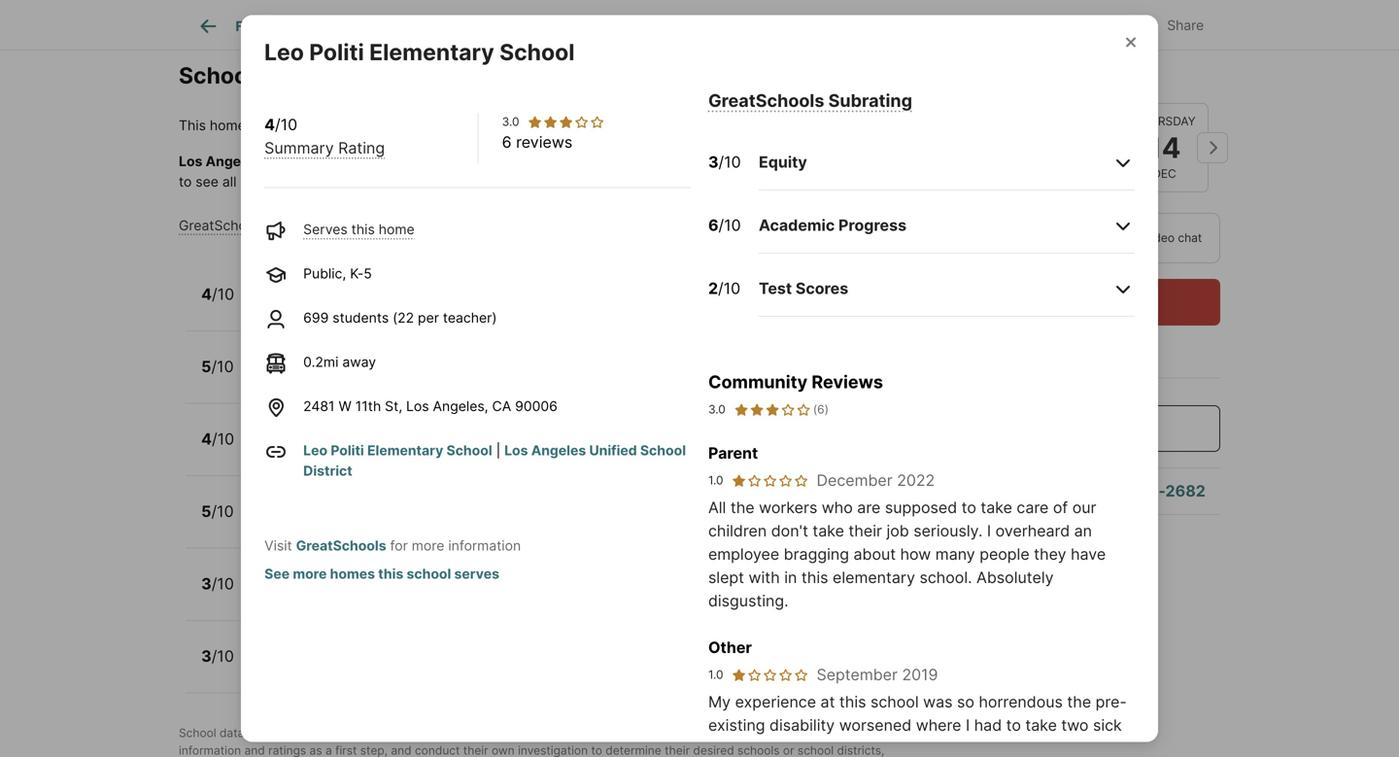 Task type: vqa. For each thing, say whether or not it's contained in the screenshot.
bottommost of
yes



Task type: locate. For each thing, give the bounding box(es) containing it.
elementary inside leo politi elementary school public, k-5 • serves this home • 0.2mi
[[329, 276, 416, 295]]

1 horizontal spatial 0.2mi
[[466, 298, 501, 314]]

back
[[945, 739, 981, 757]]

1 horizontal spatial unified
[[589, 442, 637, 459]]

take down horrendous
[[1026, 716, 1057, 735]]

0 vertical spatial take
[[981, 498, 1013, 517]]

1 vertical spatial 5 /10
[[201, 502, 234, 521]]

k- down public, k-5
[[302, 298, 316, 314]]

1 vertical spatial 1.0
[[708, 668, 724, 682]]

2 horizontal spatial and
[[1031, 739, 1058, 757]]

2 1.0 from the top
[[708, 668, 724, 682]]

0 vertical spatial summary
[[265, 139, 334, 158]]

school for belmont senior high school
[[414, 566, 467, 585]]

thursday 14 dec
[[1134, 114, 1196, 181]]

leo down greatschools summary rating
[[256, 276, 283, 295]]

1.0 up the all
[[708, 473, 724, 487]]

1 vertical spatial leo
[[256, 276, 283, 295]]

1 horizontal spatial of
[[1053, 498, 1068, 517]]

leo politi elementary school dialog
[[241, 15, 1158, 757]]

and left ratings
[[244, 743, 265, 757]]

0 vertical spatial district
[[516, 117, 565, 133]]

belmont
[[256, 566, 319, 585]]

0 vertical spatial serves
[[303, 221, 348, 238]]

los angeles unified school district link up based
[[331, 117, 565, 133]]

1 vertical spatial angeles
[[531, 442, 586, 459]]

, a nonprofit organization. redfin recommends buyers and renters use greatschools information and ratings as a
[[179, 726, 864, 757]]

0 horizontal spatial more
[[293, 566, 327, 582]]

1.0 for all
[[708, 473, 724, 487]]

use
[[767, 726, 787, 740]]

los right | at left
[[504, 442, 528, 459]]

and
[[701, 726, 721, 740], [1031, 739, 1058, 757], [244, 743, 265, 757]]

elementary
[[369, 38, 494, 66], [329, 276, 416, 295], [367, 442, 443, 459]]

information up the serves
[[448, 537, 521, 554]]

visit
[[265, 537, 292, 554]]

a for ,
[[409, 726, 415, 740]]

1 4 /10 from the top
[[201, 285, 234, 304]]

5 tab from the left
[[757, 3, 842, 50]]

0 vertical spatial los angeles unified school district link
[[331, 117, 565, 133]]

chat
[[1178, 231, 1202, 245]]

los angeles unified school district link
[[331, 117, 565, 133], [303, 442, 686, 479]]

2 horizontal spatial a
[[969, 481, 978, 500]]

1 vertical spatial summary
[[269, 217, 330, 233]]

0 vertical spatial angeles
[[358, 117, 413, 133]]

2 vertical spatial 4
[[201, 430, 212, 449]]

this left 'per'
[[388, 298, 411, 314]]

ca
[[492, 398, 511, 415]]

the inside all the workers who are supposed to take care of our children don't take their job seriously. i overheard an employee bragging about how many people they have slept with in this elementary school. absolutely disgusting.
[[731, 498, 755, 517]]

many
[[936, 545, 975, 564]]

4 for public, k-5 • serves this home • 0.2mi
[[201, 285, 212, 304]]

home right this
[[210, 117, 246, 133]]

politi up 699
[[287, 276, 325, 295]]

a right ,
[[409, 726, 415, 740]]

public, up 699
[[303, 265, 346, 282]]

4
[[265, 115, 275, 134], [201, 285, 212, 304], [201, 430, 212, 449]]

leo down 2481
[[303, 442, 328, 459]]

rating 3.0 out of 5 element up reviews
[[527, 114, 605, 130]]

leo politi elementary school public, k-5 • serves this home • 0.2mi
[[256, 276, 501, 314]]

a right as
[[326, 743, 332, 757]]

a right ask
[[969, 481, 978, 500]]

• down public, k-5
[[328, 298, 336, 314]]

0 horizontal spatial unified
[[416, 117, 464, 133]]

home down home.
[[379, 221, 415, 238]]

2 vertical spatial is
[[248, 726, 256, 740]]

6 up 2
[[708, 216, 719, 235]]

unified
[[416, 117, 464, 133], [589, 442, 637, 459]]

was
[[923, 692, 953, 711]]

information down data
[[179, 743, 241, 757]]

1 horizontal spatial k-
[[350, 265, 364, 282]]

school up worsened
[[871, 692, 919, 711]]

school for leo politi elementary school
[[500, 38, 575, 66]]

policy
[[349, 153, 389, 169]]

take left care
[[981, 498, 1013, 517]]

2481
[[303, 398, 335, 415]]

2
[[708, 279, 718, 298]]

1 vertical spatial los angeles unified school district link
[[303, 442, 686, 479]]

0 vertical spatial 3 /10
[[708, 153, 741, 172]]

6-
[[302, 442, 317, 459]]

summary down serving
[[269, 217, 330, 233]]

this inside all the workers who are supposed to take care of our children don't take their job seriously. i overheard an employee bragging about how many people they have slept with in this elementary school. absolutely disgusting.
[[802, 568, 828, 587]]

2 horizontal spatial take
[[1026, 716, 1057, 735]]

2 vertical spatial politi
[[331, 442, 364, 459]]

to inside all the workers who are supposed to take care of our children don't take their job seriously. i overheard an employee bragging about how many people they have slept with in this elementary school. absolutely disgusting.
[[962, 498, 977, 517]]

the right check
[[706, 153, 727, 169]]

school right high
[[414, 566, 467, 585]]

politi inside leo politi elementary school public, k-5 • serves this home • 0.2mi
[[287, 276, 325, 295]]

serves inside leo politi elementary school public, k-5 • serves this home • 0.2mi
[[340, 298, 384, 314]]

nonprofit
[[419, 726, 469, 740]]

6 up the solely
[[502, 133, 512, 152]]

0.2mi inside leo politi elementary school dialog
[[303, 354, 339, 370]]

their
[[849, 521, 882, 540]]

school up st,
[[387, 370, 429, 387]]

serves down public, k-5
[[340, 298, 384, 314]]

rating inside 4 /10 summary rating
[[338, 139, 385, 158]]

(818) 658-2682
[[1084, 481, 1206, 500]]

a for ask
[[969, 481, 978, 500]]

0 horizontal spatial a
[[326, 743, 332, 757]]

3 /10 up data
[[201, 647, 234, 666]]

1 rating 1.0 out of 5 element from the top
[[731, 473, 809, 488]]

/10
[[275, 115, 298, 134], [719, 153, 741, 172], [719, 216, 741, 235], [718, 279, 741, 298], [212, 285, 234, 304], [211, 357, 234, 376], [212, 430, 234, 449], [211, 502, 234, 521], [212, 574, 234, 593], [212, 647, 234, 666]]

0 vertical spatial 6
[[502, 133, 512, 152]]

disgusting.
[[708, 591, 789, 610]]

1 horizontal spatial i
[[987, 521, 991, 540]]

1 vertical spatial a
[[409, 726, 415, 740]]

leo
[[264, 38, 304, 66], [256, 276, 283, 295], [303, 442, 328, 459]]

politi right "8"
[[331, 442, 364, 459]]

information inside leo politi elementary school dialog
[[448, 537, 521, 554]]

rating 3.0 out of 5 element down community
[[734, 401, 811, 418]]

politi
[[309, 38, 364, 66], [287, 276, 325, 295], [331, 442, 364, 459]]

school down the for
[[407, 566, 451, 582]]

2 vertical spatial serves
[[341, 442, 385, 459]]

1 horizontal spatial rating 3.0 out of 5 element
[[734, 401, 811, 418]]

where
[[916, 716, 962, 735]]

2 vertical spatial 3 /10
[[201, 647, 234, 666]]

experience
[[735, 692, 816, 711]]

1 vertical spatial elementary
[[329, 276, 416, 295]]

None button
[[928, 102, 1017, 193], [1024, 103, 1113, 192], [1121, 103, 1209, 192], [928, 102, 1017, 193], [1024, 103, 1113, 192], [1121, 103, 1209, 192]]

feed
[[236, 18, 268, 34]]

school left district
[[731, 153, 773, 169]]

1 horizontal spatial angeles
[[531, 442, 586, 459]]

2 rating 1.0 out of 5 element from the top
[[731, 667, 809, 683]]

1 vertical spatial 6
[[708, 216, 719, 235]]

los angeles unified school district
[[303, 442, 686, 479]]

los up see
[[179, 153, 203, 169]]

1 vertical spatial 4 /10
[[201, 430, 234, 449]]

leo for leo politi elementary school
[[264, 38, 304, 66]]

1.0
[[708, 473, 724, 487], [708, 668, 724, 682]]

leo inside leo politi elementary school public, k-5 • serves this home • 0.2mi
[[256, 276, 283, 295]]

4 /10 left 6-
[[201, 430, 234, 449]]

per
[[418, 310, 439, 326]]

0 vertical spatial is
[[249, 117, 260, 133]]

more right see
[[293, 566, 327, 582]]

0 vertical spatial unified
[[416, 117, 464, 133]]

parent
[[708, 444, 758, 463]]

public, inside mid-city's prescott school of enriched sciences public, 1-5 • choice school • 2.1mi
[[256, 370, 299, 387]]

seriously.
[[914, 521, 983, 540]]

0 vertical spatial 4 /10
[[201, 285, 234, 304]]

serving
[[294, 173, 341, 190]]

1 vertical spatial is
[[393, 153, 404, 169]]

1 vertical spatial of
[[1053, 498, 1068, 517]]

the inside 'please check the school district website to see all schools serving this home.'
[[706, 153, 727, 169]]

public, left 6-
[[256, 442, 299, 459]]

1 vertical spatial k-
[[302, 298, 316, 314]]

horrendous
[[979, 692, 1063, 711]]

school inside the los angeles unified school district
[[640, 442, 686, 459]]

homes
[[330, 566, 375, 582]]

0 horizontal spatial angeles
[[358, 117, 413, 133]]

see more homes this school serves link
[[265, 566, 499, 582]]

0 vertical spatial rating
[[338, 139, 385, 158]]

3 /10 right check
[[708, 153, 741, 172]]

september
[[817, 665, 898, 684]]

1 horizontal spatial information
[[448, 537, 521, 554]]

0 horizontal spatial 6
[[502, 133, 512, 152]]

0 horizontal spatial information
[[179, 743, 241, 757]]

check
[[663, 153, 702, 169]]

take down who
[[813, 521, 844, 540]]

public,
[[303, 265, 346, 282], [256, 298, 299, 314], [256, 370, 299, 387], [256, 442, 299, 459]]

politi for leo politi elementary school
[[309, 38, 364, 66]]

the inside my experience at this school was so horrendous the pre- existing disability worsened where i had to take two sick leaves. in addition to consistent back biting and li
[[1067, 692, 1092, 711]]

are
[[857, 498, 881, 517]]

of left our
[[1053, 498, 1068, 517]]

home inside leo politi elementary school public, k-5 • serves this home • 0.2mi
[[415, 298, 451, 314]]

0 vertical spatial more
[[412, 537, 444, 554]]

0 vertical spatial k-
[[350, 265, 364, 282]]

to left see
[[179, 173, 192, 190]]

of up 2.1mi on the left of the page
[[462, 349, 478, 368]]

angeles up 'los angeles's enrollment policy is not based solely on geography.'
[[358, 117, 413, 133]]

academic progress
[[759, 216, 907, 235]]

1.0 up the my
[[708, 668, 724, 682]]

rating up public, k-5
[[334, 217, 374, 233]]

1 horizontal spatial more
[[412, 537, 444, 554]]

on
[[519, 153, 536, 169]]

summary down within
[[265, 139, 334, 158]]

tab
[[286, 3, 382, 50], [382, 3, 520, 50], [520, 3, 668, 50], [668, 3, 757, 50], [757, 3, 842, 50]]

see more homes this school serves
[[265, 566, 499, 582]]

elementary inside leo politi elementary school element
[[369, 38, 494, 66]]

politi up this home is within the los angeles unified school district .
[[309, 38, 364, 66]]

2 vertical spatial leo
[[303, 442, 328, 459]]

0 horizontal spatial of
[[462, 349, 478, 368]]

los inside the los angeles unified school district
[[504, 442, 528, 459]]

(6)
[[813, 402, 829, 417]]

greatschools subrating
[[708, 90, 913, 111]]

public, left 699
[[256, 298, 299, 314]]

academic
[[759, 216, 835, 235]]

school up .
[[500, 38, 575, 66]]

1 vertical spatial politi
[[287, 276, 325, 295]]

3 /10 left see
[[201, 574, 234, 593]]

1 vertical spatial 0.2mi
[[303, 354, 339, 370]]

0 horizontal spatial k-
[[302, 298, 316, 314]]

1 vertical spatial serves
[[340, 298, 384, 314]]

the up children
[[731, 498, 755, 517]]

school inside leo politi elementary school public, k-5 • serves this home • 0.2mi
[[419, 276, 472, 295]]

school up 'per'
[[419, 276, 472, 295]]

0.2mi
[[466, 298, 501, 314], [303, 354, 339, 370]]

1 vertical spatial unified
[[589, 442, 637, 459]]

1 vertical spatial 4
[[201, 285, 212, 304]]

school left | at left
[[447, 442, 492, 459]]

don't
[[771, 521, 808, 540]]

1 horizontal spatial a
[[409, 726, 415, 740]]

more right the for
[[412, 537, 444, 554]]

2019
[[902, 665, 938, 684]]

0 vertical spatial 5 /10
[[201, 357, 234, 376]]

unified down sciences
[[589, 442, 637, 459]]

6 for 6 /10
[[708, 216, 719, 235]]

3.0 up 6 reviews
[[502, 115, 519, 129]]

6 /10
[[708, 216, 741, 235]]

this right at
[[840, 692, 866, 711]]

in
[[784, 568, 797, 587]]

2 vertical spatial take
[[1026, 716, 1057, 735]]

1 horizontal spatial 3.0
[[708, 402, 726, 417]]

rating 1.0 out of 5 element for parent
[[731, 473, 809, 488]]

choice
[[339, 370, 383, 387]]

1 vertical spatial district
[[303, 463, 352, 479]]

leo for leo politi elementary school |
[[303, 442, 328, 459]]

website
[[825, 153, 875, 169]]

0 vertical spatial politi
[[309, 38, 364, 66]]

is for school data is provided by greatschools
[[248, 726, 256, 740]]

1 vertical spatial information
[[179, 743, 241, 757]]

5 inside leo politi elementary school public, k-5 • serves this home • 0.2mi
[[316, 298, 324, 314]]

2 vertical spatial elementary
[[367, 442, 443, 459]]

public, inside leo politi elementary school public, k-5 • serves this home • 0.2mi
[[256, 298, 299, 314]]

community reviews
[[708, 371, 883, 393]]

next image
[[1197, 132, 1228, 163]]

and right "biting"
[[1031, 739, 1058, 757]]

is
[[249, 117, 260, 133], [393, 153, 404, 169], [248, 726, 256, 740]]

serves inside leo politi elementary school dialog
[[303, 221, 348, 238]]

district down "8"
[[303, 463, 352, 479]]

school inside mid-city's prescott school of enriched sciences public, 1-5 • choice school • 2.1mi
[[387, 370, 429, 387]]

(22
[[393, 310, 414, 326]]

information
[[448, 537, 521, 554], [179, 743, 241, 757]]

1 horizontal spatial 6
[[708, 216, 719, 235]]

0 vertical spatial 3
[[708, 153, 719, 172]]

/10 inside 4 /10 summary rating
[[275, 115, 298, 134]]

see
[[196, 173, 219, 190]]

0.2mi inside leo politi elementary school public, k-5 • serves this home • 0.2mi
[[466, 298, 501, 314]]

1 1.0 from the top
[[708, 473, 724, 487]]

option
[[916, 213, 1058, 263]]

0 vertical spatial rating 3.0 out of 5 element
[[527, 114, 605, 130]]

w
[[339, 398, 352, 415]]

0 vertical spatial rating 1.0 out of 5 element
[[731, 473, 809, 488]]

i up "people"
[[987, 521, 991, 540]]

0 vertical spatial information
[[448, 537, 521, 554]]

1 5 /10 from the top
[[201, 357, 234, 376]]

0 horizontal spatial 3.0
[[502, 115, 519, 129]]

0 vertical spatial 3.0
[[502, 115, 519, 129]]

k- down serves this home
[[350, 265, 364, 282]]

serves this home
[[303, 221, 415, 238]]

tour
[[1090, 293, 1121, 311]]

unified inside the los angeles unified school district
[[589, 442, 637, 459]]

los up summary rating link
[[331, 117, 355, 133]]

home right "(22"
[[415, 298, 451, 314]]

4 /10 down greatschools summary rating link
[[201, 285, 234, 304]]

the
[[306, 117, 327, 133], [706, 153, 727, 169], [731, 498, 755, 517], [1067, 692, 1092, 711]]

rating
[[338, 139, 385, 158], [334, 217, 374, 233]]

tour via video chat
[[1098, 231, 1202, 245]]

community
[[708, 371, 808, 393]]

0 vertical spatial 4
[[265, 115, 275, 134]]

is right data
[[248, 726, 256, 740]]

greatschools down at
[[790, 726, 864, 740]]

to up "biting"
[[1006, 716, 1021, 735]]

greatschools summary rating
[[179, 217, 374, 233]]

0 horizontal spatial take
[[813, 521, 844, 540]]

0 horizontal spatial 0.2mi
[[303, 354, 339, 370]]

public, down mid-
[[256, 370, 299, 387]]

the up two
[[1067, 692, 1092, 711]]

school left data
[[179, 726, 216, 740]]

0 vertical spatial 0.2mi
[[466, 298, 501, 314]]

elementary up students
[[329, 276, 416, 295]]

for
[[390, 537, 408, 554]]

this down policy
[[345, 173, 368, 190]]

school left the parent
[[640, 442, 686, 459]]

2 4 /10 from the top
[[201, 430, 234, 449]]

3 inside leo politi elementary school dialog
[[708, 153, 719, 172]]

to up seriously.
[[962, 498, 977, 517]]

14
[[1148, 130, 1181, 164]]

0 vertical spatial of
[[462, 349, 478, 368]]

rating 3.0 out of 5 element
[[527, 114, 605, 130], [734, 401, 811, 418]]

3.0 up the parent
[[708, 402, 726, 417]]

school inside mid-city's prescott school of enriched sciences public, 1-5 • choice school • 2.1mi
[[406, 349, 459, 368]]

and down the my
[[701, 726, 721, 740]]

district up on
[[516, 117, 565, 133]]

0.2mi left away
[[303, 354, 339, 370]]

rating 1.0 out of 5 element
[[731, 473, 809, 488], [731, 667, 809, 683]]

0 vertical spatial a
[[969, 481, 978, 500]]

k- inside leo politi elementary school dialog
[[350, 265, 364, 282]]

los angeles's enrollment policy is not based solely on geography.
[[179, 153, 617, 169]]

is left not
[[393, 153, 404, 169]]

mid-
[[256, 349, 291, 368]]

0 vertical spatial i
[[987, 521, 991, 540]]

• right 1-
[[327, 370, 335, 387]]

angeles,
[[433, 398, 488, 415]]

0 horizontal spatial district
[[303, 463, 352, 479]]

4 tab from the left
[[668, 3, 757, 50]]

los angeles unified school district link down ca
[[303, 442, 686, 479]]

rating 1.0 out of 5 element up 'experience'
[[731, 667, 809, 683]]

serves right "8"
[[341, 442, 385, 459]]

serves up public, k-5
[[303, 221, 348, 238]]

0 vertical spatial 1.0
[[708, 473, 724, 487]]

0 vertical spatial elementary
[[369, 38, 494, 66]]

rating 1.0 out of 5 element up workers
[[731, 473, 809, 488]]

elementary up this home is within the los angeles unified school district .
[[369, 38, 494, 66]]

|
[[496, 442, 501, 459]]

1 vertical spatial rating 1.0 out of 5 element
[[731, 667, 809, 683]]

take
[[981, 498, 1013, 517], [813, 521, 844, 540], [1026, 716, 1057, 735]]

0 vertical spatial leo
[[264, 38, 304, 66]]

0 horizontal spatial i
[[966, 716, 970, 735]]

school data is provided by greatschools
[[179, 726, 402, 740]]

share button
[[1124, 4, 1221, 44]]

leo politi elementary school
[[264, 38, 575, 66]]

leo down feed at the left top
[[264, 38, 304, 66]]

1 vertical spatial i
[[966, 716, 970, 735]]

politi for leo politi elementary school |
[[331, 442, 364, 459]]

is left within
[[249, 117, 260, 133]]



Task type: describe. For each thing, give the bounding box(es) containing it.
and inside my experience at this school was so horrendous the pre- existing disability worsened where i had to take two sick leaves. in addition to consistent back biting and li
[[1031, 739, 1058, 757]]

absolutely
[[977, 568, 1054, 587]]

4 /10 for public, 6-8 • serves this home • 0.4mi
[[201, 430, 234, 449]]

school inside my experience at this school was so horrendous the pre- existing disability worsened where i had to take two sick leaves. in addition to consistent back biting and li
[[871, 692, 919, 711]]

greatschools down all
[[179, 217, 265, 233]]

1 vertical spatial 3
[[201, 574, 212, 593]]

ratings
[[268, 743, 306, 757]]

1 horizontal spatial take
[[981, 498, 1013, 517]]

1 vertical spatial take
[[813, 521, 844, 540]]

information inside , a nonprofit organization. redfin recommends buyers and renters use greatschools information and ratings as a
[[179, 743, 241, 757]]

of inside all the workers who are supposed to take care of our children don't take their job seriously. i overheard an employee bragging about how many people they have slept with in this elementary school. absolutely disgusting.
[[1053, 498, 1068, 517]]

renters
[[725, 726, 764, 740]]

2 tab from the left
[[382, 3, 520, 50]]

how
[[900, 545, 931, 564]]

employee
[[708, 545, 780, 564]]

worsened
[[839, 716, 912, 735]]

• right 'per'
[[455, 298, 462, 314]]

1 vertical spatial more
[[293, 566, 327, 582]]

school for leo politi elementary school |
[[447, 442, 492, 459]]

leo politi elementary school element
[[264, 15, 598, 66]]

this
[[179, 117, 206, 133]]

district
[[777, 153, 821, 169]]

in
[[764, 739, 777, 757]]

8
[[317, 442, 326, 459]]

to down worsened
[[845, 739, 860, 757]]

(818)
[[1084, 481, 1125, 500]]

school inside 'please check the school district website to see all schools serving this home.'
[[731, 153, 773, 169]]

st,
[[385, 398, 402, 415]]

6 reviews
[[502, 133, 573, 152]]

leo politi elementary school link
[[303, 442, 492, 459]]

politi for leo politi elementary school public, k-5 • serves this home • 0.2mi
[[287, 276, 325, 295]]

bragging
[[784, 545, 849, 564]]

2 vertical spatial a
[[326, 743, 332, 757]]

have
[[1071, 545, 1106, 564]]

angeles inside the los angeles unified school district
[[531, 442, 586, 459]]

care
[[1017, 498, 1049, 517]]

4 for public, 6-8 • serves this home • 0.4mi
[[201, 430, 212, 449]]

1-
[[302, 370, 315, 387]]

thursday
[[1134, 114, 1196, 128]]

workers
[[759, 498, 818, 517]]

1 vertical spatial 3.0
[[708, 402, 726, 417]]

school up the solely
[[467, 117, 513, 133]]

city's
[[291, 349, 334, 368]]

feed tab list
[[179, 0, 857, 50]]

leo for leo politi elementary school public, k-5 • serves this home • 0.2mi
[[256, 276, 283, 295]]

los angeles unified school district link inside leo politi elementary school dialog
[[303, 442, 686, 479]]

mid-city's prescott school of enriched sciences public, 1-5 • choice school • 2.1mi
[[256, 349, 623, 387]]

academic progress button
[[759, 198, 1135, 254]]

this down visit greatschools for more information
[[378, 566, 404, 582]]

all the workers who are supposed to take care of our children don't take their job seriously. i overheard an employee bragging about how many people they have slept with in this elementary school. absolutely disgusting.
[[708, 498, 1106, 610]]

greatschools inside , a nonprofit organization. redfin recommends buyers and renters use greatschools information and ratings as a
[[790, 726, 864, 740]]

i inside all the workers who are supposed to take care of our children don't take their job seriously. i overheard an employee bragging about how many people they have slept with in this elementary school. absolutely disgusting.
[[987, 521, 991, 540]]

to inside 'please check the school district website to see all schools serving this home.'
[[179, 173, 192, 190]]

greatschools up senior
[[296, 537, 386, 554]]

school for los angeles unified school district
[[640, 442, 686, 459]]

please check the school district website to see all schools serving this home.
[[179, 153, 875, 190]]

take inside my experience at this school was so horrendous the pre- existing disability worsened where i had to take two sick leaves. in addition to consistent back biting and li
[[1026, 716, 1057, 735]]

greatschools right the by
[[328, 726, 402, 740]]

3 tab from the left
[[520, 3, 668, 50]]

• left 0.4mi on the bottom left of page
[[456, 442, 464, 459]]

teacher)
[[443, 310, 497, 326]]

this inside leo politi elementary school public, k-5 • serves this home • 0.2mi
[[388, 298, 411, 314]]

home.
[[372, 173, 412, 190]]

school for mid-city's prescott school of enriched sciences public, 1-5 • choice school • 2.1mi
[[406, 349, 459, 368]]

elementary for leo politi elementary school
[[369, 38, 494, 66]]

december
[[817, 471, 893, 490]]

home down "2481 w 11th st, los angeles, ca 90006"
[[416, 442, 452, 459]]

pre-
[[1096, 692, 1127, 711]]

• right "8"
[[329, 442, 337, 459]]

,
[[402, 726, 406, 740]]

i inside my experience at this school was so horrendous the pre- existing disability worsened where i had to take two sick leaves. in addition to consistent back biting and li
[[966, 716, 970, 735]]

0.4mi
[[467, 442, 503, 459]]

699 students (22 per teacher)
[[303, 310, 497, 326]]

school for leo politi elementary school public, k-5 • serves this home • 0.2mi
[[419, 276, 472, 295]]

they
[[1034, 545, 1067, 564]]

2682
[[1166, 481, 1206, 500]]

high
[[375, 566, 411, 585]]

prescott
[[338, 349, 403, 368]]

4 /10 for public, k-5 • serves this home • 0.2mi
[[201, 285, 234, 304]]

visit greatschools for more information
[[265, 537, 521, 554]]

provided
[[260, 726, 308, 740]]

organization.
[[472, 726, 543, 740]]

elementary for leo politi elementary school public, k-5 • serves this home • 0.2mi
[[329, 276, 416, 295]]

summary rating link
[[265, 139, 385, 158]]

children
[[708, 521, 767, 540]]

0 horizontal spatial rating 3.0 out of 5 element
[[527, 114, 605, 130]]

1 vertical spatial rating 3.0 out of 5 element
[[734, 401, 811, 418]]

5 inside mid-city's prescott school of enriched sciences public, 1-5 • choice school • 2.1mi
[[315, 370, 323, 387]]

1 vertical spatial rating
[[334, 217, 374, 233]]

data
[[220, 726, 244, 740]]

feed link
[[197, 15, 268, 38]]

dec
[[1153, 167, 1177, 181]]

reviews
[[516, 133, 573, 152]]

about
[[854, 545, 896, 564]]

my experience at this school was so horrendous the pre- existing disability worsened where i had to take two sick leaves. in addition to consistent back biting and li
[[708, 692, 1127, 757]]

1 vertical spatial 3 /10
[[201, 574, 234, 593]]

public, 6-8 • serves this home • 0.4mi
[[256, 442, 503, 459]]

the up summary rating link
[[306, 117, 327, 133]]

summary inside 4 /10 summary rating
[[265, 139, 334, 158]]

1.0 for my
[[708, 668, 724, 682]]

2.1mi
[[445, 370, 477, 387]]

0 horizontal spatial and
[[244, 743, 265, 757]]

k- inside leo politi elementary school public, k-5 • serves this home • 0.2mi
[[302, 298, 316, 314]]

recommends
[[585, 726, 657, 740]]

1 tab from the left
[[286, 3, 382, 50]]

serves this home link
[[303, 221, 415, 238]]

this home is within the los angeles unified school district .
[[179, 117, 569, 133]]

public, inside leo politi elementary school dialog
[[303, 265, 346, 282]]

enriched
[[481, 349, 549, 368]]

disability
[[770, 716, 835, 735]]

supposed
[[885, 498, 957, 517]]

greatschools up equity
[[708, 90, 825, 111]]

2 /10
[[708, 279, 741, 298]]

not
[[407, 153, 429, 169]]

our
[[1073, 498, 1097, 517]]

buyers
[[660, 726, 697, 740]]

4 /10 summary rating
[[265, 115, 385, 158]]

as
[[310, 743, 322, 757]]

2 vertical spatial 3
[[201, 647, 212, 666]]

2 5 /10 from the top
[[201, 502, 234, 521]]

schools
[[240, 173, 290, 190]]

all
[[222, 173, 237, 190]]

biting
[[985, 739, 1026, 757]]

1 horizontal spatial district
[[516, 117, 565, 133]]

greatschools summary rating link
[[179, 217, 374, 233]]

3 /10 inside leo politi elementary school dialog
[[708, 153, 741, 172]]

district inside the los angeles unified school district
[[303, 463, 352, 479]]

los right st,
[[406, 398, 429, 415]]

rating 1.0 out of 5 element for other
[[731, 667, 809, 683]]

this inside 'please check the school district website to see all schools serving this home.'
[[345, 173, 368, 190]]

1 horizontal spatial and
[[701, 726, 721, 740]]

this down st,
[[389, 442, 412, 459]]

ask a question
[[936, 481, 1048, 500]]

• left 2.1mi on the left of the page
[[433, 370, 441, 387]]

all
[[708, 498, 726, 517]]

consistent
[[864, 739, 941, 757]]

schedule
[[1016, 293, 1087, 311]]

6 for 6 reviews
[[502, 133, 512, 152]]

progress
[[839, 216, 907, 235]]

this up public, k-5
[[351, 221, 375, 238]]

this inside my experience at this school was so horrendous the pre- existing disability worsened where i had to take two sick leaves. in addition to consistent back biting and li
[[840, 692, 866, 711]]

home inside leo politi elementary school dialog
[[379, 221, 415, 238]]

september 2019
[[817, 665, 938, 684]]

ask
[[936, 481, 965, 500]]

is for this home is within the los angeles unified school district .
[[249, 117, 260, 133]]

of inside mid-city's prescott school of enriched sciences public, 1-5 • choice school • 2.1mi
[[462, 349, 478, 368]]

away
[[342, 354, 376, 370]]

elementary for leo politi elementary school |
[[367, 442, 443, 459]]

serves
[[454, 566, 499, 582]]

4 inside 4 /10 summary rating
[[265, 115, 275, 134]]

5 inside leo politi elementary school dialog
[[364, 265, 372, 282]]

via
[[1126, 231, 1141, 245]]

tour via video chat list box
[[916, 213, 1221, 263]]

2481 w 11th st, los angeles, ca 90006
[[303, 398, 558, 415]]

please
[[617, 153, 660, 169]]



